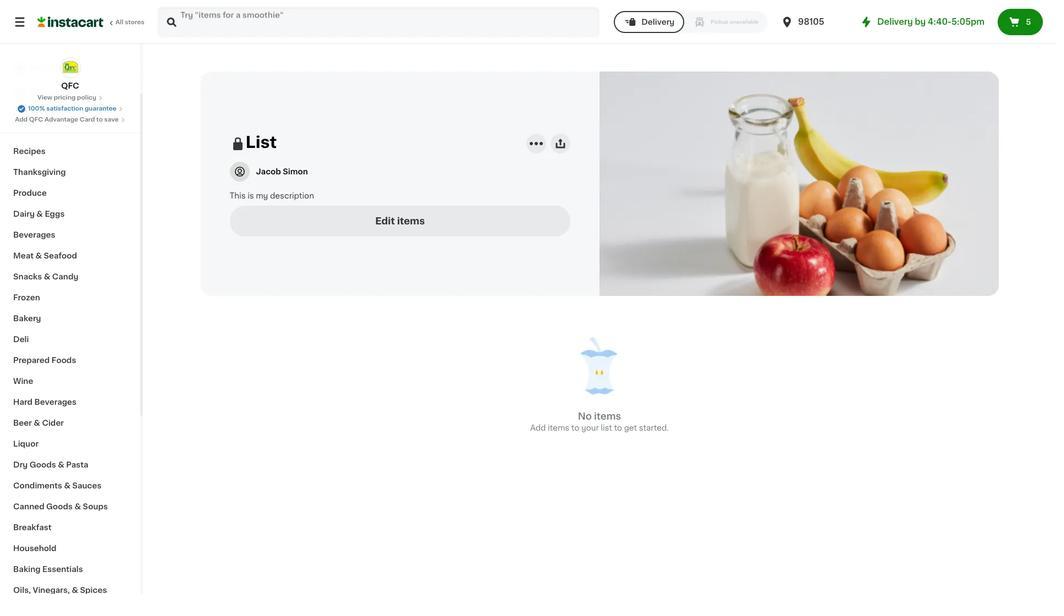 Task type: describe. For each thing, give the bounding box(es) containing it.
beverages inside beverages link
[[13, 231, 55, 239]]

stores
[[125, 19, 145, 25]]

produce link
[[7, 183, 134, 204]]

100% satisfaction guarantee button
[[17, 102, 123, 113]]

5 button
[[998, 9, 1043, 35]]

hard beverages link
[[7, 392, 134, 413]]

condiments
[[13, 482, 62, 490]]

4:40-
[[928, 18, 952, 26]]

shop link
[[7, 57, 134, 79]]

dry goods & pasta link
[[7, 455, 134, 475]]

view pricing policy
[[37, 95, 96, 101]]

prepared foods
[[13, 357, 76, 364]]

recipes link
[[7, 141, 134, 162]]

wine link
[[7, 371, 134, 392]]

qfc logo image
[[60, 57, 81, 78]]

sauces
[[72, 482, 102, 490]]

& for condiments
[[64, 482, 70, 490]]

simon
[[283, 168, 308, 175]]

liquor link
[[7, 434, 134, 455]]

5:05pm
[[952, 18, 985, 26]]

deli
[[13, 336, 29, 343]]

breakfast
[[13, 524, 52, 532]]

& for meat
[[35, 252, 42, 260]]

my
[[256, 192, 268, 200]]

beverages link
[[7, 225, 134, 245]]

started.
[[639, 424, 669, 432]]

meat & seafood link
[[7, 245, 134, 266]]

liquor
[[13, 440, 39, 448]]

canned goods & soups
[[13, 503, 108, 511]]

by
[[915, 18, 926, 26]]

beer & cider link
[[7, 413, 134, 434]]

all stores link
[[37, 7, 145, 37]]

all
[[116, 19, 123, 25]]

baking essentials
[[13, 566, 83, 573]]

meat & seafood
[[13, 252, 77, 260]]

frozen link
[[7, 287, 134, 308]]

get
[[624, 424, 637, 432]]

prepared
[[13, 357, 50, 364]]

100%
[[28, 106, 45, 112]]

prepared foods link
[[7, 350, 134, 371]]

hard
[[13, 398, 33, 406]]

0 vertical spatial qfc
[[61, 82, 79, 90]]

edit items
[[375, 217, 425, 225]]

& for beer
[[34, 419, 40, 427]]

delivery by 4:40-5:05pm link
[[860, 15, 985, 29]]

edit items button
[[230, 206, 571, 236]]

dairy & eggs link
[[7, 204, 134, 225]]

essentials
[[42, 566, 83, 573]]

dairy
[[13, 210, 35, 218]]

& inside dry goods & pasta link
[[58, 461, 64, 469]]

goods for canned
[[46, 503, 73, 511]]

baking
[[13, 566, 41, 573]]

this is my description
[[230, 192, 314, 200]]

candy
[[52, 273, 78, 281]]

bakery link
[[7, 308, 134, 329]]

2 vertical spatial items
[[548, 424, 570, 432]]

is
[[248, 192, 254, 200]]

beer & cider
[[13, 419, 64, 427]]

snacks & candy link
[[7, 266, 134, 287]]

all stores
[[116, 19, 145, 25]]

pasta
[[66, 461, 88, 469]]

add qfc advantage card to save link
[[15, 116, 125, 124]]

thanksgiving link
[[7, 162, 134, 183]]

beverages inside the hard beverages link
[[34, 398, 77, 406]]

5
[[1026, 18, 1032, 26]]

Search field
[[158, 8, 599, 36]]

it
[[48, 86, 54, 94]]

snacks
[[13, 273, 42, 281]]

delivery for delivery by 4:40-5:05pm
[[878, 18, 913, 26]]



Task type: locate. For each thing, give the bounding box(es) containing it.
& right the beer
[[34, 419, 40, 427]]

goods down condiments & sauces
[[46, 503, 73, 511]]

goods for dry
[[30, 461, 56, 469]]

to left 'your'
[[572, 424, 580, 432]]

& right meat
[[35, 252, 42, 260]]

frozen
[[13, 294, 40, 302]]

baking essentials link
[[7, 559, 134, 580]]

1 horizontal spatial qfc
[[61, 82, 79, 90]]

qfc
[[61, 82, 79, 90], [29, 117, 43, 123]]

& left pasta
[[58, 461, 64, 469]]

delivery for delivery
[[642, 18, 675, 26]]

deli link
[[7, 329, 134, 350]]

snacks & candy
[[13, 273, 78, 281]]

1 horizontal spatial items
[[548, 424, 570, 432]]

& inside 'canned goods & soups' 'link'
[[75, 503, 81, 511]]

to for qfc
[[96, 117, 103, 123]]

2 horizontal spatial items
[[594, 412, 621, 421]]

delivery inside delivery by 4:40-5:05pm link
[[878, 18, 913, 26]]

add left 'your'
[[530, 424, 546, 432]]

policy
[[77, 95, 96, 101]]

1 vertical spatial add
[[530, 424, 546, 432]]

1 horizontal spatial to
[[572, 424, 580, 432]]

card
[[80, 117, 95, 123]]

eggs
[[45, 210, 65, 218]]

qfc up view pricing policy link
[[61, 82, 79, 90]]

no
[[578, 412, 592, 421]]

0 vertical spatial beverages
[[13, 231, 55, 239]]

items
[[397, 217, 425, 225], [594, 412, 621, 421], [548, 424, 570, 432]]

dry
[[13, 461, 28, 469]]

save
[[104, 117, 119, 123]]

beverages down dairy & eggs
[[13, 231, 55, 239]]

goods inside 'canned goods & soups' 'link'
[[46, 503, 73, 511]]

add inside no items add items to your list to get started.
[[530, 424, 546, 432]]

items left 'your'
[[548, 424, 570, 432]]

household
[[13, 545, 56, 553]]

1 vertical spatial goods
[[46, 503, 73, 511]]

& left sauces
[[64, 482, 70, 490]]

jacob simon
[[256, 168, 308, 175]]

0 vertical spatial items
[[397, 217, 425, 225]]

delivery inside delivery button
[[642, 18, 675, 26]]

beverages up 'cider'
[[34, 398, 77, 406]]

your
[[582, 424, 599, 432]]

to down guarantee
[[96, 117, 103, 123]]

to right list
[[614, 424, 622, 432]]

foods
[[52, 357, 76, 364]]

0 vertical spatial goods
[[30, 461, 56, 469]]

jacob
[[256, 168, 281, 175]]

0 vertical spatial add
[[15, 117, 28, 123]]

canned goods & soups link
[[7, 496, 134, 517]]

buy it again link
[[7, 79, 134, 101]]

goods inside dry goods & pasta link
[[30, 461, 56, 469]]

98105
[[799, 18, 825, 26]]

to for items
[[572, 424, 580, 432]]

shop
[[31, 64, 51, 72]]

wine
[[13, 378, 33, 385]]

& inside the 'meat & seafood' link
[[35, 252, 42, 260]]

soups
[[83, 503, 108, 511]]

&
[[36, 210, 43, 218], [35, 252, 42, 260], [44, 273, 50, 281], [34, 419, 40, 427], [58, 461, 64, 469], [64, 482, 70, 490], [75, 503, 81, 511]]

condiments & sauces link
[[7, 475, 134, 496]]

produce
[[13, 189, 47, 197]]

1 horizontal spatial delivery
[[878, 18, 913, 26]]

buy it again
[[31, 86, 77, 94]]

qfc down the lists at left top
[[29, 117, 43, 123]]

recipes
[[13, 147, 46, 155]]

items for no
[[594, 412, 621, 421]]

2 horizontal spatial to
[[614, 424, 622, 432]]

no items add items to your list to get started.
[[530, 412, 669, 432]]

& inside the beer & cider link
[[34, 419, 40, 427]]

0 horizontal spatial qfc
[[29, 117, 43, 123]]

again
[[56, 86, 77, 94]]

0 horizontal spatial to
[[96, 117, 103, 123]]

add up recipes
[[15, 117, 28, 123]]

hard beverages
[[13, 398, 77, 406]]

buy
[[31, 86, 46, 94]]

& left "eggs"
[[36, 210, 43, 218]]

canned
[[13, 503, 44, 511]]

this
[[230, 192, 246, 200]]

1 vertical spatial beverages
[[34, 398, 77, 406]]

items up list
[[594, 412, 621, 421]]

beverages
[[13, 231, 55, 239], [34, 398, 77, 406]]

goods
[[30, 461, 56, 469], [46, 503, 73, 511]]

guarantee
[[85, 106, 117, 112]]

1 vertical spatial qfc
[[29, 117, 43, 123]]

lists link
[[7, 101, 134, 123]]

& for dairy
[[36, 210, 43, 218]]

condiments & sauces
[[13, 482, 102, 490]]

0 horizontal spatial add
[[15, 117, 28, 123]]

items right 'edit'
[[397, 217, 425, 225]]

edit
[[375, 217, 395, 225]]

add qfc advantage card to save
[[15, 117, 119, 123]]

dry goods & pasta
[[13, 461, 88, 469]]

1 horizontal spatial add
[[530, 424, 546, 432]]

1 vertical spatial items
[[594, 412, 621, 421]]

list
[[601, 424, 613, 432]]

delivery by 4:40-5:05pm
[[878, 18, 985, 26]]

instacart logo image
[[37, 15, 103, 29]]

bakery
[[13, 315, 41, 322]]

cider
[[42, 419, 64, 427]]

& inside "snacks & candy" 'link'
[[44, 273, 50, 281]]

lists
[[31, 108, 50, 116]]

thanksgiving
[[13, 168, 66, 176]]

dairy & eggs
[[13, 210, 65, 218]]

0 horizontal spatial delivery
[[642, 18, 675, 26]]

beer
[[13, 419, 32, 427]]

household link
[[7, 538, 134, 559]]

service type group
[[614, 11, 768, 33]]

100% satisfaction guarantee
[[28, 106, 117, 112]]

list
[[246, 134, 277, 150]]

items inside button
[[397, 217, 425, 225]]

& for snacks
[[44, 273, 50, 281]]

None search field
[[157, 7, 600, 37]]

goods up condiments
[[30, 461, 56, 469]]

view
[[37, 95, 52, 101]]

pricing
[[54, 95, 76, 101]]

items for edit
[[397, 217, 425, 225]]

qfc link
[[60, 57, 81, 91]]

advantage
[[45, 117, 78, 123]]

& left soups
[[75, 503, 81, 511]]

view pricing policy link
[[37, 94, 103, 102]]

98105 button
[[781, 7, 847, 37]]

description
[[270, 192, 314, 200]]

& inside dairy & eggs link
[[36, 210, 43, 218]]

& inside condiments & sauces link
[[64, 482, 70, 490]]

seafood
[[44, 252, 77, 260]]

0 horizontal spatial items
[[397, 217, 425, 225]]

satisfaction
[[46, 106, 83, 112]]

& left candy
[[44, 273, 50, 281]]



Task type: vqa. For each thing, say whether or not it's contained in the screenshot.
stock
no



